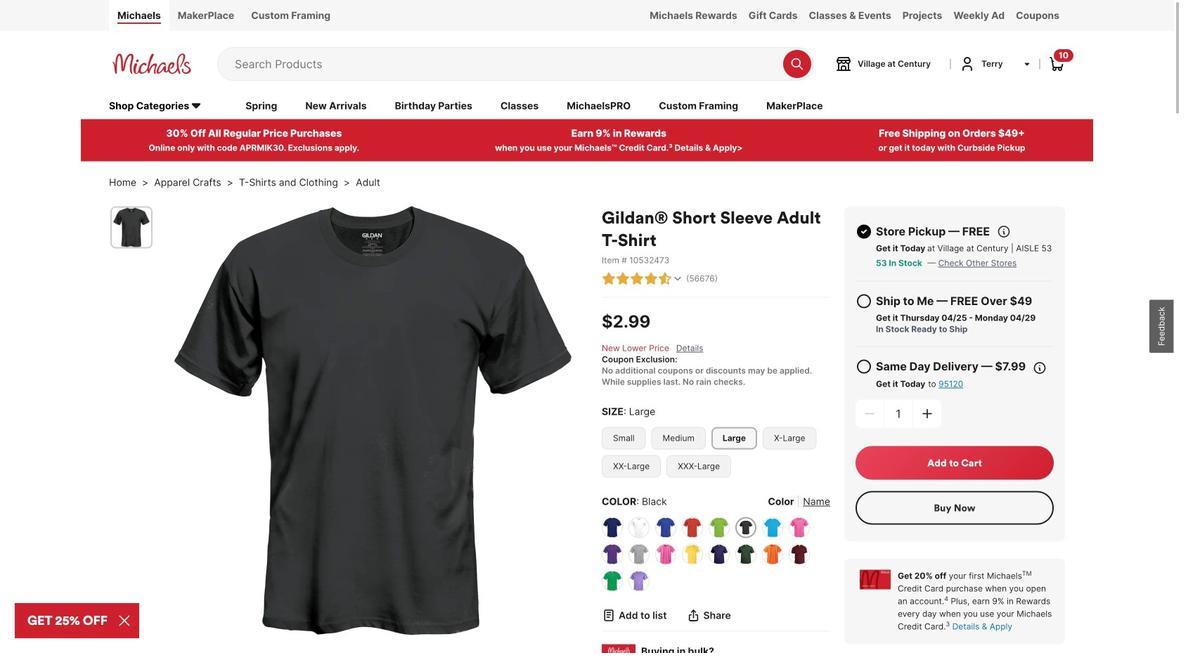 Task type: vqa. For each thing, say whether or not it's contained in the screenshot.
maroon icon
yes



Task type: locate. For each thing, give the bounding box(es) containing it.
maroon image
[[790, 545, 809, 564]]

0 horizontal spatial gildan&#xae; short sleeve adult t-shirt image
[[112, 208, 151, 247]]

safety orange image
[[763, 545, 783, 564]]

tabler image
[[997, 225, 1011, 239], [644, 272, 658, 286], [672, 273, 683, 285], [856, 358, 873, 375], [602, 609, 616, 623]]

button to increment counter for number stepper image
[[920, 407, 934, 421]]

Number Stepper text field
[[885, 400, 913, 428]]

heather purple image
[[629, 571, 649, 591]]

black image
[[739, 521, 753, 535]]

open samedaydelivery details modal image
[[1033, 361, 1047, 375]]

safety pink image
[[656, 545, 676, 564]]

gildan&#xae; short sleeve adult t-shirt image
[[159, 207, 588, 635], [112, 208, 151, 247]]

daisy image
[[683, 545, 702, 564]]

search button image
[[790, 57, 804, 71]]

tabler image
[[602, 272, 616, 286], [616, 272, 630, 286], [630, 272, 644, 286], [658, 272, 672, 286], [856, 293, 873, 310]]



Task type: describe. For each thing, give the bounding box(es) containing it.
lime image
[[709, 518, 729, 538]]

plcc card logo image
[[860, 570, 891, 590]]

navy image
[[603, 518, 622, 538]]

heather sapphire image
[[763, 518, 783, 538]]

purple image
[[603, 545, 622, 564]]

heather military green image
[[736, 545, 756, 564]]

heliconia image
[[790, 518, 809, 538]]

white image
[[629, 518, 649, 538]]

navy heather image
[[709, 545, 729, 564]]

Search Input field
[[235, 48, 776, 80]]

red image
[[683, 518, 702, 538]]

sport gray image
[[629, 545, 649, 564]]

1 horizontal spatial gildan&#xae; short sleeve adult t-shirt image
[[159, 207, 588, 635]]

irish green image
[[603, 571, 622, 591]]

royal blue image
[[656, 518, 676, 538]]



